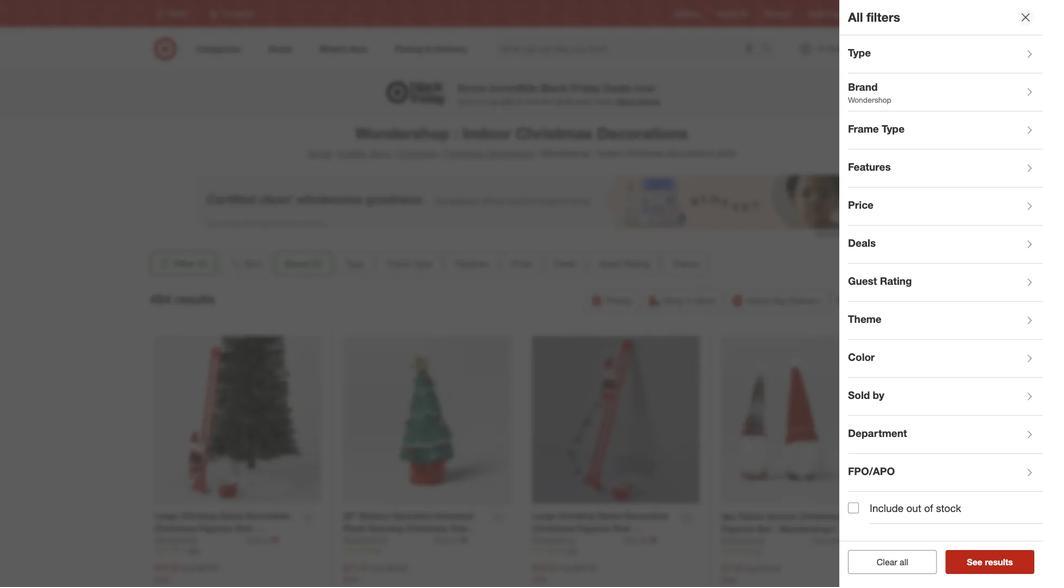 Task type: vqa. For each thing, say whether or not it's contained in the screenshot.
SKIPPY CHUNKY PEANUT BUTTER - 40OZ image
no



Task type: describe. For each thing, give the bounding box(es) containing it.
at for 143
[[641, 535, 648, 545]]

256
[[188, 546, 199, 554]]

redcard link
[[766, 9, 792, 18]]

filter
[[174, 258, 195, 269]]

registry
[[676, 9, 700, 18]]

in
[[687, 295, 693, 306]]

0 horizontal spatial theme button
[[663, 252, 709, 276]]

1 vertical spatial price button
[[502, 252, 541, 276]]

1 vertical spatial theme button
[[849, 302, 1044, 340]]

0 vertical spatial type button
[[849, 35, 1044, 73]]

$7.00
[[722, 563, 743, 573]]

sale for 2
[[343, 574, 358, 584]]

holiday shop link
[[339, 148, 391, 159]]

wondershop™ inside 3pc fabric gnome christmas figurine set - wondershop™ white/red
[[780, 524, 837, 534]]

christmas up 256
[[154, 523, 197, 534]]

143 link
[[533, 546, 700, 555]]

circle
[[829, 9, 845, 18]]

guest rating inside all filters dialog
[[849, 275, 913, 287]]

see results
[[968, 557, 1014, 567]]

filter (1)
[[174, 258, 207, 269]]

only at ¬ for 256
[[245, 535, 279, 545]]

wondershop : indoor christmas decorations target / holiday shop / christmas / christmas decorations / wondershop : indoor christmas decorations (454)
[[308, 123, 736, 159]]

white/red
[[722, 536, 765, 547]]

see
[[968, 557, 983, 567]]

1 horizontal spatial guest rating button
[[849, 264, 1044, 302]]

$45.50 for 256
[[154, 562, 180, 573]]

stock
[[937, 502, 962, 514]]

20" battery operated animated plush dancing christmas tree sculpture - wondershop™ green
[[343, 511, 476, 546]]

at for 2
[[452, 535, 459, 545]]

only for 143
[[624, 535, 639, 545]]

stores
[[877, 9, 896, 18]]

sold by button
[[849, 378, 1044, 416]]

large for 143
[[533, 511, 556, 521]]

sponsored
[[816, 230, 848, 238]]

red for 143
[[613, 523, 630, 534]]

christmas down new
[[516, 123, 593, 143]]

1 vertical spatial type button
[[337, 252, 374, 276]]

christmas link
[[398, 148, 438, 159]]

pickup button
[[586, 289, 639, 313]]

filter (1) button
[[150, 252, 216, 276]]

only at ¬ for 11
[[813, 535, 847, 546]]

each
[[576, 97, 593, 106]]

large for 256
[[154, 511, 178, 521]]

new
[[539, 97, 553, 106]]

target link
[[308, 148, 331, 159]]

2 / from the left
[[393, 148, 396, 159]]

(454)
[[717, 148, 736, 159]]

day
[[772, 295, 787, 306]]

3pc fabric gnome christmas figurine set - wondershop™ white/red link
[[722, 510, 864, 547]]

only for 256
[[245, 535, 261, 545]]

4 / from the left
[[536, 148, 539, 159]]

shop in store
[[664, 295, 716, 306]]

only for 11
[[813, 536, 829, 545]]

2
[[377, 546, 381, 554]]

&
[[518, 97, 522, 106]]

features inside all filters dialog
[[849, 161, 891, 173]]

all
[[900, 557, 909, 567]]

256 link
[[154, 546, 322, 555]]

christmas decorations link
[[445, 148, 534, 159]]

wondershop link for 2
[[343, 535, 432, 546]]

fpo/apo
[[849, 465, 896, 478]]

battery
[[359, 511, 390, 521]]

sort button
[[220, 252, 271, 276]]

2 vertical spatial deals
[[554, 258, 576, 269]]

of
[[925, 502, 934, 514]]

$65.00 for 143
[[574, 563, 597, 573]]

¬ for 11
[[839, 535, 847, 546]]

deals inside "score incredible black friday deals now save on top gifts & find new deals each week. start saving"
[[604, 82, 632, 94]]

save
[[458, 97, 475, 106]]

11
[[755, 547, 763, 555]]

see results button
[[946, 550, 1035, 574]]

include
[[870, 502, 904, 514]]

0 horizontal spatial frame type button
[[378, 252, 442, 276]]

figurine inside 3pc fabric gnome christmas figurine set - wondershop™ white/red
[[722, 524, 755, 534]]

include out of stock
[[870, 502, 962, 514]]

find stores
[[863, 9, 896, 18]]

at for 256
[[263, 535, 269, 545]]

weekly ad
[[717, 9, 748, 18]]

wondershop™ inside 20" battery operated animated plush dancing christmas tree sculpture - wondershop™ green
[[392, 536, 449, 546]]

wondershop inside all filters dialog
[[849, 95, 892, 104]]

¬ for 143
[[650, 535, 657, 545]]

color button
[[849, 340, 1044, 378]]

sale for 143
[[533, 574, 547, 584]]

frame type inside all filters dialog
[[849, 123, 905, 135]]

(1) for brand (1)
[[312, 258, 322, 269]]

ad
[[740, 9, 748, 18]]

now
[[635, 82, 655, 94]]

target circle link
[[809, 9, 845, 18]]

operated
[[392, 511, 431, 521]]

christmas up the '143'
[[533, 523, 575, 534]]

1 vertical spatial features button
[[446, 252, 498, 276]]

same day delivery button
[[727, 289, 828, 313]]

christmas right holiday shop link
[[398, 148, 438, 159]]

- inside 3pc fabric gnome christmas figurine set - wondershop™ white/red
[[774, 524, 777, 534]]

shop in store button
[[644, 289, 723, 313]]

wondershop link for 256
[[154, 535, 243, 546]]

search
[[757, 45, 783, 55]]

0 horizontal spatial deals button
[[545, 252, 585, 276]]

143
[[566, 546, 577, 554]]

decorative for 256
[[246, 511, 290, 521]]

incredible
[[489, 82, 538, 94]]

$7.00 reg $10.00 sale
[[722, 563, 781, 585]]

green
[[451, 536, 476, 546]]

3 / from the left
[[440, 148, 443, 159]]

dancing
[[369, 523, 403, 534]]

find
[[863, 9, 875, 18]]

rating inside all filters dialog
[[881, 275, 913, 287]]

clear
[[877, 557, 898, 567]]

color
[[849, 351, 875, 364]]

climbing for 143
[[559, 511, 595, 521]]

sculpture
[[343, 536, 383, 546]]

start
[[617, 97, 635, 106]]

red for 256
[[235, 523, 252, 534]]

454 results
[[150, 292, 215, 307]]

sold by
[[849, 389, 885, 402]]

0 horizontal spatial frame
[[387, 258, 412, 269]]

20" battery operated animated plush dancing christmas tree sculpture - wondershop™ green link
[[343, 510, 485, 546]]

fpo/apo button
[[849, 454, 1044, 492]]

$21.00
[[343, 562, 369, 573]]

$21.00 reg $30.00 sale
[[343, 562, 408, 584]]

(1) for filter (1)
[[197, 258, 207, 269]]

¬ for 2
[[461, 535, 468, 545]]

11 link
[[722, 546, 890, 556]]

0 vertical spatial theme
[[673, 258, 700, 269]]

shop inside wondershop : indoor christmas decorations target / holiday shop / christmas / christmas decorations / wondershop : indoor christmas decorations (454)
[[370, 148, 391, 159]]

weekly ad link
[[717, 9, 748, 18]]

clear all
[[877, 557, 909, 567]]

large climbing santa decorative christmas figurine red - wondershop™ link for 256
[[154, 510, 296, 546]]

sale for 11
[[722, 575, 737, 585]]

2 link
[[343, 546, 511, 555]]

wondershop link for 143
[[533, 535, 622, 546]]

0 horizontal spatial guest rating button
[[590, 252, 659, 276]]

score incredible black friday deals now save on top gifts & find new deals each week. start saving
[[458, 82, 660, 106]]

sale for 256
[[154, 574, 169, 584]]



Task type: locate. For each thing, give the bounding box(es) containing it.
sale inside $21.00 reg $30.00 sale
[[343, 574, 358, 584]]

0 horizontal spatial figurine
[[199, 523, 233, 534]]

1 vertical spatial features
[[455, 258, 489, 269]]

only at ¬
[[245, 535, 279, 545], [434, 535, 468, 545], [624, 535, 657, 545], [813, 535, 847, 546]]

1 vertical spatial rating
[[881, 275, 913, 287]]

: down save
[[454, 123, 458, 143]]

1 large climbing santa decorative christmas figurine red - wondershop™ from the left
[[154, 511, 290, 546]]

only up 2 link
[[434, 535, 450, 545]]

¬ up 256 link on the bottom of the page
[[272, 535, 279, 545]]

reg inside $21.00 reg $30.00 sale
[[371, 563, 383, 573]]

0 horizontal spatial guest rating
[[599, 258, 650, 269]]

$65.00
[[196, 563, 218, 573], [574, 563, 597, 573]]

deals
[[556, 97, 574, 106]]

figurine up white/red on the bottom of the page
[[722, 524, 755, 534]]

shipping button
[[832, 289, 894, 313]]

at up 256 link on the bottom of the page
[[263, 535, 269, 545]]

1 large climbing santa decorative christmas figurine red - wondershop™ link from the left
[[154, 510, 296, 546]]

target inside wondershop : indoor christmas decorations target / holiday shop / christmas / christmas decorations / wondershop : indoor christmas decorations (454)
[[308, 148, 331, 159]]

- inside 20" battery operated animated plush dancing christmas tree sculpture - wondershop™ green
[[386, 536, 389, 546]]

$45.50 for 143
[[533, 562, 559, 573]]

1 vertical spatial guest
[[849, 275, 878, 287]]

target left circle
[[809, 9, 827, 18]]

0 horizontal spatial red
[[235, 523, 252, 534]]

large climbing santa decorative christmas figurine red - wondershop™ link
[[154, 510, 296, 546], [533, 510, 674, 546]]

$65.00 down the '143'
[[574, 563, 597, 573]]

red up the 143 link
[[613, 523, 630, 534]]

0 horizontal spatial $45.50 reg $65.00 sale
[[154, 562, 218, 584]]

top
[[487, 97, 499, 106]]

at for 11
[[831, 536, 837, 545]]

figurine for 143
[[577, 523, 611, 534]]

only at ¬ for 143
[[624, 535, 657, 545]]

all
[[849, 10, 864, 25]]

1 horizontal spatial results
[[986, 557, 1014, 567]]

1 horizontal spatial frame
[[849, 123, 879, 135]]

0 vertical spatial frame type button
[[849, 111, 1044, 150]]

red up 256 link on the bottom of the page
[[235, 523, 252, 534]]

reg down the 2
[[371, 563, 383, 573]]

$45.50 reg $65.00 sale for 143
[[533, 562, 597, 584]]

/
[[334, 148, 336, 159], [393, 148, 396, 159], [440, 148, 443, 159], [536, 148, 539, 159]]

target circle
[[809, 9, 845, 18]]

1 horizontal spatial target
[[809, 9, 827, 18]]

1 horizontal spatial :
[[593, 148, 596, 159]]

climbing for 256
[[180, 511, 217, 521]]

filters
[[867, 10, 901, 25]]

0 vertical spatial brand
[[849, 81, 878, 93]]

theme up shop in store
[[673, 258, 700, 269]]

theme down shipping button
[[849, 313, 882, 325]]

0 horizontal spatial indoor
[[463, 123, 512, 143]]

1 horizontal spatial frame type
[[849, 123, 905, 135]]

0 horizontal spatial frame type
[[387, 258, 432, 269]]

set
[[758, 524, 771, 534]]

reg for 11
[[745, 564, 756, 573]]

20" battery operated animated plush dancing christmas tree sculpture - wondershop™ green image
[[343, 336, 511, 504], [343, 336, 511, 504]]

0 horizontal spatial deals
[[554, 258, 576, 269]]

1 horizontal spatial theme button
[[849, 302, 1044, 340]]

- up 256 link on the bottom of the page
[[254, 523, 258, 534]]

Include out of stock checkbox
[[849, 503, 860, 514]]

santa for 256
[[219, 511, 243, 521]]

gifts
[[501, 97, 516, 106]]

santa up 256 link on the bottom of the page
[[219, 511, 243, 521]]

1 $45.50 from the left
[[154, 562, 180, 573]]

1 horizontal spatial rating
[[881, 275, 913, 287]]

1 horizontal spatial large
[[533, 511, 556, 521]]

/ right christmas decorations link
[[536, 148, 539, 159]]

1 vertical spatial guest rating
[[849, 275, 913, 287]]

christmas down operated at the left bottom of the page
[[406, 523, 448, 534]]

0 horizontal spatial large climbing santa decorative christmas figurine red - wondershop™ link
[[154, 510, 296, 546]]

indoor down week.
[[598, 148, 623, 159]]

0 vertical spatial features
[[849, 161, 891, 173]]

results right "see"
[[986, 557, 1014, 567]]

large climbing santa decorative christmas figurine red - wondershop™ image
[[154, 336, 322, 504], [154, 336, 322, 504], [533, 336, 700, 504], [533, 336, 700, 504]]

¬ up the 143 link
[[650, 535, 657, 545]]

only up 256 link on the bottom of the page
[[245, 535, 261, 545]]

0 horizontal spatial $65.00
[[196, 563, 218, 573]]

on
[[477, 97, 485, 106]]

only at ¬ down tree
[[434, 535, 468, 545]]

reg for 143
[[561, 563, 572, 573]]

decorative up the 143 link
[[624, 511, 669, 521]]

1 horizontal spatial guest rating
[[849, 275, 913, 287]]

¬ down tree
[[461, 535, 468, 545]]

large climbing santa decorative christmas figurine red - wondershop™ for 143
[[533, 511, 669, 546]]

brand inside brand wondershop
[[849, 81, 878, 93]]

wondershop link down "set"
[[722, 535, 811, 546]]

black
[[541, 82, 568, 94]]

$30.00
[[385, 563, 408, 573]]

2 (1) from the left
[[312, 258, 322, 269]]

1 $45.50 reg $65.00 sale from the left
[[154, 562, 218, 584]]

0 vertical spatial :
[[454, 123, 458, 143]]

What can we help you find? suggestions appear below search field
[[494, 37, 765, 61]]

large
[[154, 511, 178, 521], [533, 511, 556, 521]]

1 santa from the left
[[219, 511, 243, 521]]

1 horizontal spatial deals
[[604, 82, 632, 94]]

decorative for 143
[[624, 511, 669, 521]]

0 horizontal spatial $45.50
[[154, 562, 180, 573]]

0 horizontal spatial price
[[512, 258, 532, 269]]

only at ¬ for 2
[[434, 535, 468, 545]]

1 horizontal spatial climbing
[[559, 511, 595, 521]]

reg down the '143'
[[561, 563, 572, 573]]

reg down 256
[[182, 563, 193, 573]]

wondershop link down dancing
[[343, 535, 432, 546]]

2 large climbing santa decorative christmas figurine red - wondershop™ link from the left
[[533, 510, 674, 546]]

0 vertical spatial features button
[[849, 150, 1044, 188]]

1 horizontal spatial santa
[[598, 511, 622, 521]]

/ right christmas link
[[440, 148, 443, 159]]

guest rating button
[[590, 252, 659, 276], [849, 264, 1044, 302]]

-
[[254, 523, 258, 534], [632, 523, 636, 534], [774, 524, 777, 534], [386, 536, 389, 546]]

brand (1)
[[285, 258, 322, 269]]

at
[[263, 535, 269, 545], [452, 535, 459, 545], [641, 535, 648, 545], [831, 536, 837, 545]]

only up the 143 link
[[624, 535, 639, 545]]

brand for brand (1)
[[285, 258, 310, 269]]

$45.50 reg $65.00 sale
[[154, 562, 218, 584], [533, 562, 597, 584]]

shop right "holiday"
[[370, 148, 391, 159]]

only up "11" "link"
[[813, 536, 829, 545]]

guest rating
[[599, 258, 650, 269], [849, 275, 913, 287]]

price inside all filters dialog
[[849, 199, 874, 211]]

1 vertical spatial :
[[593, 148, 596, 159]]

target left "holiday"
[[308, 148, 331, 159]]

1 $65.00 from the left
[[196, 563, 218, 573]]

0 vertical spatial price button
[[849, 188, 1044, 226]]

1 horizontal spatial features
[[849, 161, 891, 173]]

0 horizontal spatial :
[[454, 123, 458, 143]]

1 red from the left
[[235, 523, 252, 534]]

wondershop link
[[154, 535, 243, 546], [343, 535, 432, 546], [533, 535, 622, 546], [722, 535, 811, 546]]

2 climbing from the left
[[559, 511, 595, 521]]

0 horizontal spatial shop
[[370, 148, 391, 159]]

at up the 143 link
[[641, 535, 648, 545]]

results
[[174, 292, 215, 307], [986, 557, 1014, 567]]

climbing
[[180, 511, 217, 521], [559, 511, 595, 521]]

find stores link
[[863, 9, 896, 18]]

(1) inside button
[[197, 258, 207, 269]]

decorations up "advertisement" region
[[487, 148, 534, 159]]

reg for 2
[[371, 563, 383, 573]]

1 horizontal spatial $65.00
[[574, 563, 597, 573]]

2 $45.50 reg $65.00 sale from the left
[[533, 562, 597, 584]]

by
[[873, 389, 885, 402]]

christmas down saving
[[626, 148, 665, 159]]

1 horizontal spatial large climbing santa decorative christmas figurine red - wondershop™
[[533, 511, 669, 546]]

0 horizontal spatial guest
[[599, 258, 622, 269]]

advertisement region
[[196, 175, 848, 229]]

1 vertical spatial deals
[[849, 237, 876, 249]]

:
[[454, 123, 458, 143], [593, 148, 596, 159]]

clear all button
[[849, 550, 938, 574]]

2 horizontal spatial figurine
[[722, 524, 755, 534]]

brand wondershop
[[849, 81, 892, 104]]

0 vertical spatial indoor
[[463, 123, 512, 143]]

plush
[[343, 523, 366, 534]]

frame type
[[849, 123, 905, 135], [387, 258, 432, 269]]

climbing up 256
[[180, 511, 217, 521]]

guest rating up the shipping
[[849, 275, 913, 287]]

0 horizontal spatial features button
[[446, 252, 498, 276]]

only
[[245, 535, 261, 545], [434, 535, 450, 545], [624, 535, 639, 545], [813, 536, 829, 545]]

sort
[[245, 258, 262, 269]]

1 horizontal spatial brand
[[849, 81, 878, 93]]

santa for 143
[[598, 511, 622, 521]]

reg inside $7.00 reg $10.00 sale
[[745, 564, 756, 573]]

1 horizontal spatial type button
[[849, 35, 1044, 73]]

$10.00
[[758, 564, 781, 573]]

0 vertical spatial frame type
[[849, 123, 905, 135]]

results inside button
[[986, 557, 1014, 567]]

1 horizontal spatial decorative
[[624, 511, 669, 521]]

0 vertical spatial guest rating
[[599, 258, 650, 269]]

0 horizontal spatial results
[[174, 292, 215, 307]]

all filters
[[849, 10, 901, 25]]

2 $45.50 from the left
[[533, 562, 559, 573]]

0 horizontal spatial price button
[[502, 252, 541, 276]]

1 horizontal spatial $45.50
[[533, 562, 559, 573]]

$65.00 for 256
[[196, 563, 218, 573]]

1 vertical spatial results
[[986, 557, 1014, 567]]

only at ¬ up the 143 link
[[624, 535, 657, 545]]

animated
[[434, 511, 473, 521]]

sold
[[849, 389, 871, 402]]

0 horizontal spatial brand
[[285, 258, 310, 269]]

1 vertical spatial price
[[512, 258, 532, 269]]

1 vertical spatial frame type button
[[378, 252, 442, 276]]

wondershop
[[849, 95, 892, 104], [355, 123, 450, 143], [541, 148, 591, 159], [154, 535, 198, 545], [343, 535, 387, 545], [533, 535, 576, 545], [722, 536, 765, 545]]

2 santa from the left
[[598, 511, 622, 521]]

2 large climbing santa decorative christmas figurine red - wondershop™ from the left
[[533, 511, 669, 546]]

- right "set"
[[774, 524, 777, 534]]

guest rating up pickup
[[599, 258, 650, 269]]

christmas inside 20" battery operated animated plush dancing christmas tree sculpture - wondershop™ green
[[406, 523, 448, 534]]

- up the 143 link
[[632, 523, 636, 534]]

figurine up 256 link on the bottom of the page
[[199, 523, 233, 534]]

registry link
[[676, 9, 700, 18]]

/ left christmas link
[[393, 148, 396, 159]]

0 vertical spatial frame
[[849, 123, 879, 135]]

shop inside shop in store "button"
[[664, 295, 684, 306]]

2 red from the left
[[613, 523, 630, 534]]

rating up the shipping
[[881, 275, 913, 287]]

0 horizontal spatial santa
[[219, 511, 243, 521]]

santa up the 143 link
[[598, 511, 622, 521]]

christmas left include out of stock 'checkbox'
[[800, 511, 842, 522]]

¬
[[272, 535, 279, 545], [461, 535, 468, 545], [650, 535, 657, 545], [839, 535, 847, 546]]

1 horizontal spatial price button
[[849, 188, 1044, 226]]

1 horizontal spatial price
[[849, 199, 874, 211]]

decorations left (454)
[[668, 148, 715, 159]]

wondershop link up the '143'
[[533, 535, 622, 546]]

shipping
[[852, 295, 887, 306]]

reg right $7.00
[[745, 564, 756, 573]]

type button
[[849, 35, 1044, 73], [337, 252, 374, 276]]

climbing up the '143'
[[559, 511, 595, 521]]

1 horizontal spatial indoor
[[598, 148, 623, 159]]

reg
[[182, 563, 193, 573], [371, 563, 383, 573], [561, 563, 572, 573], [745, 564, 756, 573]]

sale
[[154, 574, 169, 584], [343, 574, 358, 584], [533, 574, 547, 584], [722, 575, 737, 585]]

christmas inside 3pc fabric gnome christmas figurine set - wondershop™ white/red
[[800, 511, 842, 522]]

shop left in
[[664, 295, 684, 306]]

decorations down saving
[[597, 123, 688, 143]]

find
[[525, 97, 537, 106]]

guest up shipping button
[[849, 275, 878, 287]]

¬ for 256
[[272, 535, 279, 545]]

- down dancing
[[386, 536, 389, 546]]

1 climbing from the left
[[180, 511, 217, 521]]

1 horizontal spatial deals button
[[849, 226, 1044, 264]]

1 vertical spatial shop
[[664, 295, 684, 306]]

all filters dialog
[[840, 0, 1044, 587]]

delivery
[[789, 295, 821, 306]]

1 vertical spatial frame
[[387, 258, 412, 269]]

0 vertical spatial theme button
[[663, 252, 709, 276]]

guest inside all filters dialog
[[849, 275, 878, 287]]

only at ¬ up 256 link on the bottom of the page
[[245, 535, 279, 545]]

0 horizontal spatial (1)
[[197, 258, 207, 269]]

1 vertical spatial theme
[[849, 313, 882, 325]]

0 horizontal spatial large climbing santa decorative christmas figurine red - wondershop™
[[154, 511, 290, 546]]

only at ¬ up "11" "link"
[[813, 535, 847, 546]]

1 horizontal spatial guest
[[849, 275, 878, 287]]

only for 2
[[434, 535, 450, 545]]

0 horizontal spatial type button
[[337, 252, 374, 276]]

decorative up 256 link on the bottom of the page
[[246, 511, 290, 521]]

1 horizontal spatial $45.50 reg $65.00 sale
[[533, 562, 597, 584]]

reg for 256
[[182, 563, 193, 573]]

$45.50 reg $65.00 sale down 256
[[154, 562, 218, 584]]

0 horizontal spatial decorative
[[246, 511, 290, 521]]

1 decorative from the left
[[246, 511, 290, 521]]

2 $65.00 from the left
[[574, 563, 597, 573]]

0 vertical spatial guest
[[599, 258, 622, 269]]

0 horizontal spatial features
[[455, 258, 489, 269]]

price
[[849, 199, 874, 211], [512, 258, 532, 269]]

figurine up the 143 link
[[577, 523, 611, 534]]

0 vertical spatial shop
[[370, 148, 391, 159]]

at up "11" "link"
[[831, 536, 837, 545]]

indoor up christmas decorations link
[[463, 123, 512, 143]]

$45.50 reg $65.00 sale for 256
[[154, 562, 218, 584]]

1 (1) from the left
[[197, 258, 207, 269]]

3pc fabric gnome christmas figurine set - wondershop™ white/red
[[722, 511, 842, 547]]

0 horizontal spatial rating
[[625, 258, 650, 269]]

1 horizontal spatial (1)
[[312, 258, 322, 269]]

figurine for 256
[[199, 523, 233, 534]]

wondershop link up 256
[[154, 535, 243, 546]]

redcard
[[766, 9, 792, 18]]

1 horizontal spatial frame type button
[[849, 111, 1044, 150]]

1 vertical spatial brand
[[285, 258, 310, 269]]

deals inside all filters dialog
[[849, 237, 876, 249]]

0 vertical spatial target
[[809, 9, 827, 18]]

2 large from the left
[[533, 511, 556, 521]]

department button
[[849, 416, 1044, 454]]

sale inside $7.00 reg $10.00 sale
[[722, 575, 737, 585]]

2 decorative from the left
[[624, 511, 669, 521]]

pickup
[[606, 295, 632, 306]]

theme
[[673, 258, 700, 269], [849, 313, 882, 325]]

score
[[458, 82, 487, 94]]

at down tree
[[452, 535, 459, 545]]

rating up pickup
[[625, 258, 650, 269]]

1 vertical spatial target
[[308, 148, 331, 159]]

0 horizontal spatial theme
[[673, 258, 700, 269]]

1 large from the left
[[154, 511, 178, 521]]

$65.00 down 256
[[196, 563, 218, 573]]

large climbing santa decorative christmas figurine red - wondershop™ for 256
[[154, 511, 290, 546]]

1 vertical spatial frame type
[[387, 258, 432, 269]]

454
[[150, 292, 171, 307]]

wondershop link for 11
[[722, 535, 811, 546]]

friday
[[571, 82, 601, 94]]

results right the '454'
[[174, 292, 215, 307]]

: down week.
[[593, 148, 596, 159]]

guest up the pickup button
[[599, 258, 622, 269]]

/ right 'target' link
[[334, 148, 336, 159]]

santa
[[219, 511, 243, 521], [598, 511, 622, 521]]

20"
[[343, 511, 357, 521]]

large climbing santa decorative christmas figurine red - wondershop™ link for 143
[[533, 510, 674, 546]]

1 horizontal spatial features button
[[849, 150, 1044, 188]]

brand for brand wondershop
[[849, 81, 878, 93]]

guest
[[599, 258, 622, 269], [849, 275, 878, 287]]

1 horizontal spatial figurine
[[577, 523, 611, 534]]

indoor
[[463, 123, 512, 143], [598, 148, 623, 159]]

holiday
[[339, 148, 368, 159]]

same day delivery
[[747, 295, 821, 306]]

frame inside all filters dialog
[[849, 123, 879, 135]]

1 / from the left
[[334, 148, 336, 159]]

deals button
[[849, 226, 1044, 264], [545, 252, 585, 276]]

0 horizontal spatial climbing
[[180, 511, 217, 521]]

theme inside all filters dialog
[[849, 313, 882, 325]]

results for see results
[[986, 557, 1014, 567]]

¬ up "11" "link"
[[839, 535, 847, 546]]

1 horizontal spatial theme
[[849, 313, 882, 325]]

0 horizontal spatial large
[[154, 511, 178, 521]]

tree
[[450, 523, 468, 534]]

$45.50 reg $65.00 sale down the '143'
[[533, 562, 597, 584]]

0 horizontal spatial target
[[308, 148, 331, 159]]

department
[[849, 427, 908, 440]]

0 vertical spatial rating
[[625, 258, 650, 269]]

1 horizontal spatial large climbing santa decorative christmas figurine red - wondershop™ link
[[533, 510, 674, 546]]

store
[[696, 295, 716, 306]]

1 vertical spatial indoor
[[598, 148, 623, 159]]

3pc
[[722, 511, 737, 522]]

results for 454 results
[[174, 292, 215, 307]]

decorations
[[597, 123, 688, 143], [487, 148, 534, 159], [668, 148, 715, 159]]

3pc fabric gnome christmas figurine set - wondershop™ white/red image
[[722, 336, 890, 504], [722, 336, 890, 504]]

christmas right christmas link
[[445, 148, 485, 159]]

target
[[809, 9, 827, 18], [308, 148, 331, 159]]



